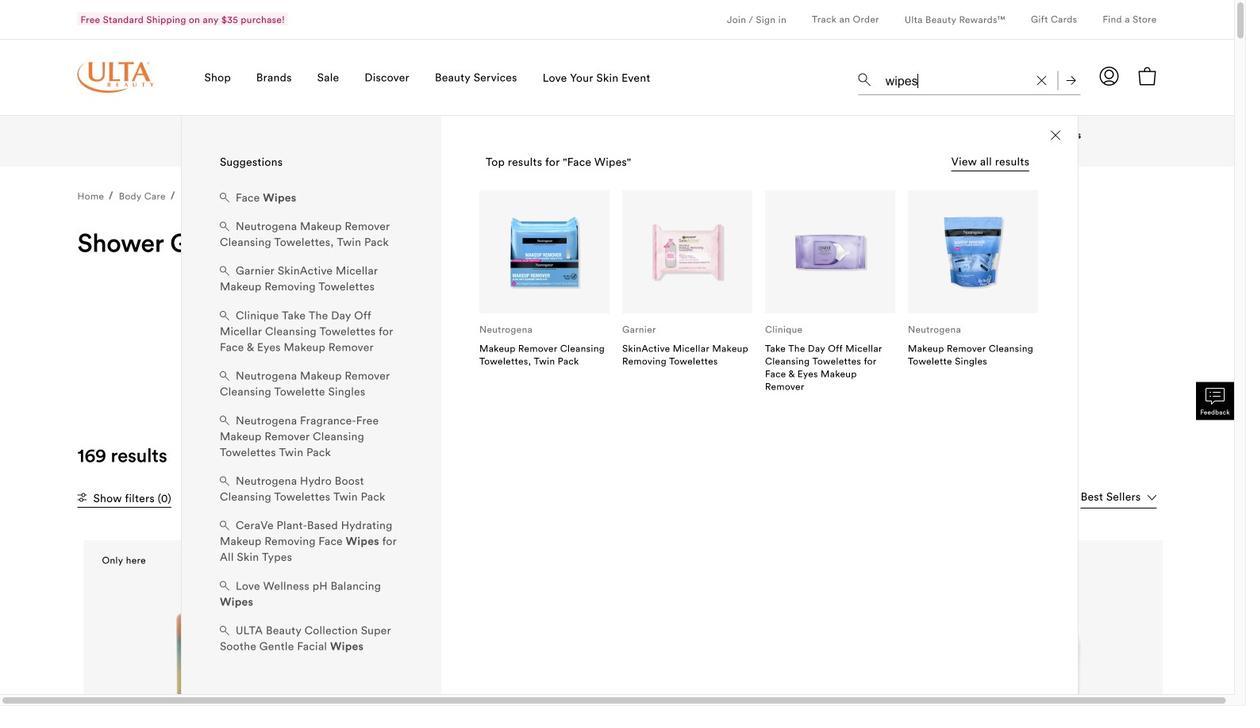 Task type: locate. For each thing, give the bounding box(es) containing it.
close image
[[1051, 131, 1061, 140]]

skinactive micellar makeup removing towelettes image
[[649, 213, 726, 291]]

Search products and more search field
[[884, 64, 1028, 91]]

advertisement element
[[232, 275, 1002, 346]]

None search field
[[859, 60, 1081, 98]]

makeup remover cleansing towelette singles image
[[934, 213, 1012, 291]]

philosophy limited edition 3-in-1 shampoo, shower gel, and bubble bath image
[[383, 573, 591, 707]]

tree hut tropic glow sparkling gel wash image
[[110, 573, 318, 707]]

withiconright image
[[438, 236, 448, 245]]

makeup remover cleansing towelettes, twin pack image
[[506, 213, 584, 291]]

take the day off micellar cleansing towelettes for face & eyes makeup remover image
[[792, 213, 869, 291]]



Task type: describe. For each thing, give the bounding box(es) containing it.
hempz limited edition tropical coconut herbal body wash image
[[929, 573, 1137, 707]]

philosophy 3-in-1 shampoo, shower gel, and bubble bath image
[[656, 573, 864, 707]]

withicon image
[[77, 493, 87, 503]]

log in to your ulta account image
[[1100, 67, 1119, 86]]

clear search image
[[1037, 76, 1047, 85]]

none search field inside product search region
[[859, 60, 1081, 98]]

product search region
[[181, 48, 1081, 701]]

Sort field
[[1081, 489, 1157, 509]]

0 items in bag image
[[1138, 67, 1157, 86]]

submit image
[[1067, 76, 1076, 85]]



Task type: vqa. For each thing, say whether or not it's contained in the screenshot.
Body
no



